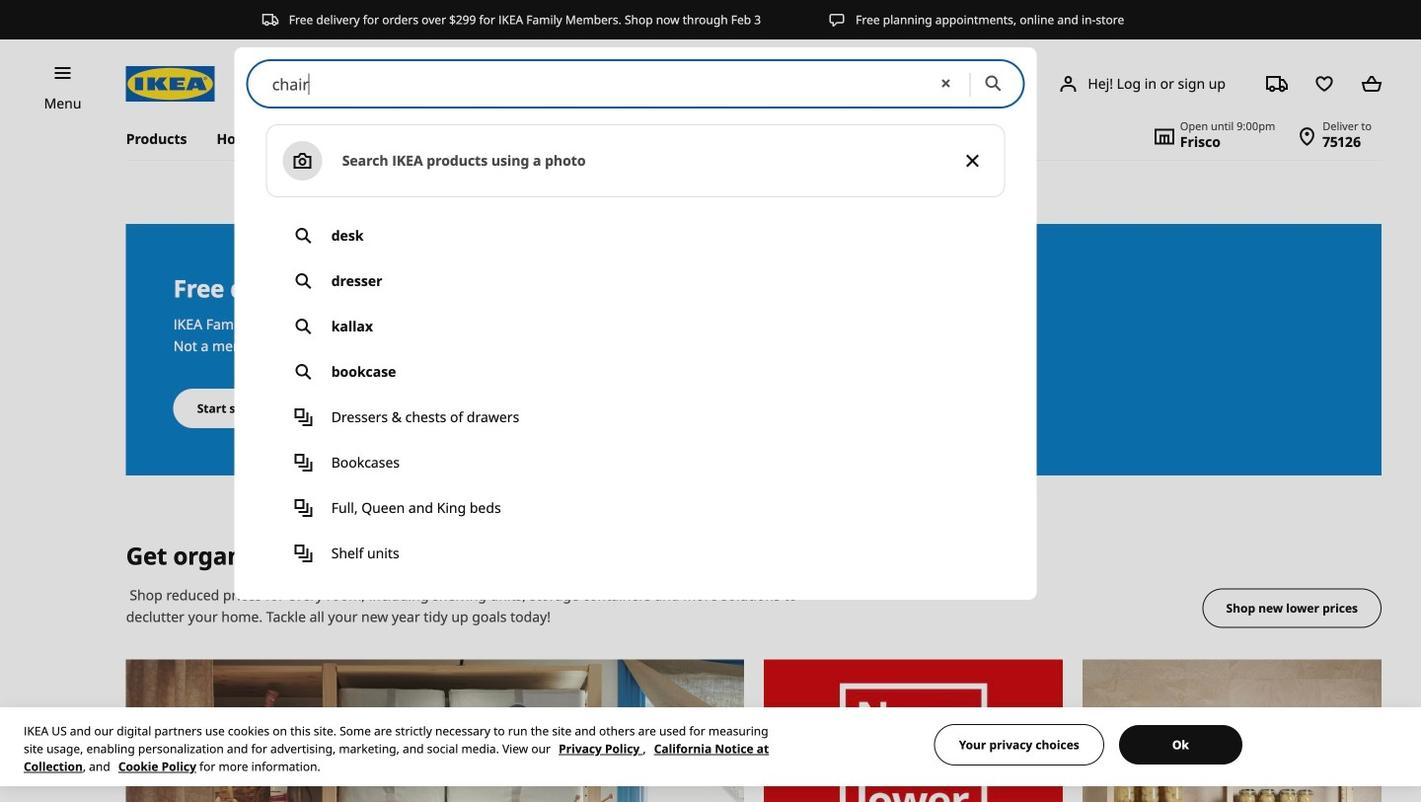 Task type: locate. For each thing, give the bounding box(es) containing it.
2 shelving image from the left
[[1083, 660, 1382, 802]]

None search field
[[235, 59, 1037, 511]]

0 horizontal spatial shelving image
[[126, 660, 744, 802]]

Search by product text field
[[246, 59, 1025, 109]]

1 horizontal spatial shelving image
[[1083, 660, 1382, 802]]

shelving image
[[126, 660, 744, 802], [1083, 660, 1382, 802]]

search suggestions element
[[266, 124, 1005, 488]]

ikea logotype, go to start page image
[[126, 66, 215, 102]]



Task type: describe. For each thing, give the bounding box(es) containing it.
new lower price image
[[764, 660, 1063, 802]]

1 shelving image from the left
[[126, 660, 744, 802]]



Task type: vqa. For each thing, say whether or not it's contained in the screenshot.
Shelving image to the right
yes



